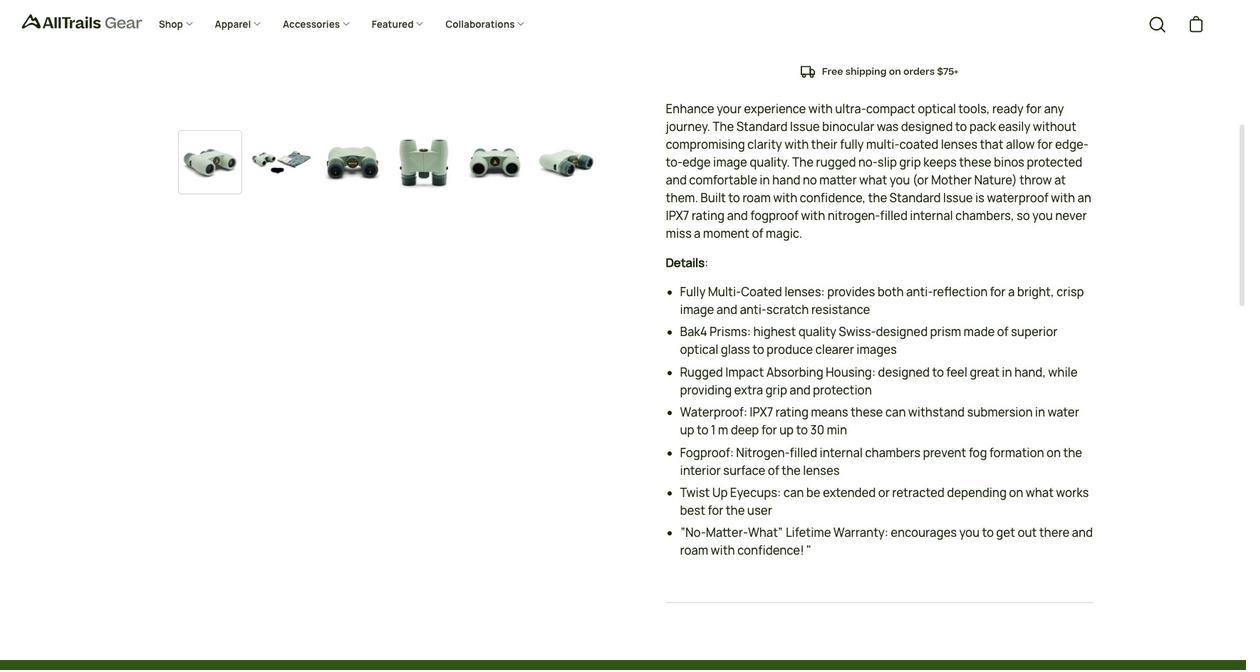 Task type: describe. For each thing, give the bounding box(es) containing it.
bright,
[[1017, 284, 1054, 300]]

accessories
[[283, 18, 342, 31]]

no-
[[859, 155, 878, 170]]

a inside fully multi-coated lenses: provides both anti-reflection for a bright, crisp image and anti-scratch resistance bak4 prisms: highest quality swiss-designed prism made of superior optical glass to produce clearer images rugged impact absorbing housing: designed to feel great in hand, while providing extra grip and protection waterproof: ipx7 rating means these can withstand submersion in water up to 1 m deep for up to 30 min fogproof: nitrogen-filled internal chambers prevent fog formation on the interior surface of the lenses twist up eyecups: can be extended or retracted depending on what works best for the user "no-matter-what" lifetime warranty: encourages you to get out there and roam with confidence! "
[[1008, 284, 1015, 300]]

to left feel
[[932, 365, 944, 380]]

is
[[976, 190, 985, 206]]

housing:
[[826, 365, 876, 380]]

absorbing
[[767, 365, 824, 380]]

1 horizontal spatial the
[[792, 155, 814, 170]]

nitrogen-
[[736, 445, 790, 461]]

toggle plus image for apparel
[[253, 19, 262, 28]]

(or
[[913, 172, 929, 188]]

chambers,
[[956, 208, 1014, 224]]

rugged
[[816, 155, 856, 170]]

warranty:
[[834, 525, 889, 541]]

coated
[[741, 284, 782, 300]]

extended
[[823, 485, 876, 501]]

never
[[1055, 208, 1087, 224]]

with left the ultra-
[[809, 101, 833, 117]]

1 vertical spatial anti-
[[740, 302, 767, 318]]

optical inside fully multi-coated lenses: provides both anti-reflection for a bright, crisp image and anti-scratch resistance bak4 prisms: highest quality swiss-designed prism made of superior optical glass to produce clearer images rugged impact absorbing housing: designed to feel great in hand, while providing extra grip and protection waterproof: ipx7 rating means these can withstand submersion in water up to 1 m deep for up to 30 min fogproof: nitrogen-filled internal chambers prevent fog formation on the interior surface of the lenses twist up eyecups: can be extended or retracted depending on what works best for the user "no-matter-what" lifetime warranty: encourages you to get out there and roam with confidence! "
[[680, 342, 719, 358]]

filled inside enhance your experience with ultra-compact optical tools, ready for any journey. the standard issue binocular was designed to pack easily without compromising clarity with their fully multi-coated lenses that allow for edge- to-edge image quality. the rugged no-slip grip keeps these binos protected and comfortable in hand no matter what you (or mother nature) throw at them. built to roam with confidence, the standard issue is waterproof with an ipx7 rating and fogproof with nitrogen-filled internal chambers, so you never miss a moment of magic.
[[880, 208, 908, 224]]

0 horizontal spatial can
[[784, 485, 804, 501]]

means
[[811, 405, 848, 421]]

2 vertical spatial on
[[1009, 485, 1024, 501]]

highest
[[754, 325, 796, 340]]

to-
[[666, 155, 683, 170]]

details
[[666, 255, 705, 271]]

binos
[[994, 155, 1025, 170]]

to left 1
[[697, 423, 709, 438]]

2 horizontal spatial of
[[997, 325, 1009, 340]]

2 vertical spatial in
[[1035, 405, 1045, 421]]

no
[[803, 172, 817, 188]]

ipx7 inside enhance your experience with ultra-compact optical tools, ready for any journey. the standard issue binocular was designed to pack easily without compromising clarity with their fully multi-coated lenses that allow for edge- to-edge image quality. the rugged no-slip grip keeps these binos protected and comfortable in hand no matter what you (or mother nature) throw at them. built to roam with confidence, the standard issue is waterproof with an ipx7 rating and fogproof with nitrogen-filled internal chambers, so you never miss a moment of magic.
[[666, 208, 689, 224]]

of inside enhance your experience with ultra-compact optical tools, ready for any journey. the standard issue binocular was designed to pack easily without compromising clarity with their fully multi-coated lenses that allow for edge- to-edge image quality. the rugged no-slip grip keeps these binos protected and comfortable in hand no matter what you (or mother nature) throw at them. built to roam with confidence, the standard issue is waterproof with an ipx7 rating and fogproof with nitrogen-filled internal chambers, so you never miss a moment of magic.
[[752, 226, 764, 242]]

enhance
[[666, 101, 714, 117]]

works
[[1056, 485, 1089, 501]]

mother
[[931, 172, 972, 188]]

to left 30
[[796, 423, 808, 438]]

with inside fully multi-coated lenses: provides both anti-reflection for a bright, crisp image and anti-scratch resistance bak4 prisms: highest quality swiss-designed prism made of superior optical glass to produce clearer images rugged impact absorbing housing: designed to feel great in hand, while providing extra grip and protection waterproof: ipx7 rating means these can withstand submersion in water up to 1 m deep for up to 30 min fogproof: nitrogen-filled internal chambers prevent fog formation on the interior surface of the lenses twist up eyecups: can be extended or retracted depending on what works best for the user "no-matter-what" lifetime warranty: encourages you to get out there and roam with confidence! "
[[711, 543, 735, 559]]

there
[[1039, 525, 1070, 541]]

:
[[705, 255, 709, 271]]

eyecups:
[[730, 485, 781, 501]]

rating inside enhance your experience with ultra-compact optical tools, ready for any journey. the standard issue binocular was designed to pack easily without compromising clarity with their fully multi-coated lenses that allow for edge- to-edge image quality. the rugged no-slip grip keeps these binos protected and comfortable in hand no matter what you (or mother nature) throw at them. built to roam with confidence, the standard issue is waterproof with an ipx7 rating and fogproof with nitrogen-filled internal chambers, so you never miss a moment of magic.
[[692, 208, 725, 224]]

the up works
[[1063, 445, 1083, 461]]

toggle plus image for featured
[[416, 19, 424, 28]]

1 horizontal spatial standard
[[890, 190, 941, 206]]

shipping
[[846, 65, 887, 78]]

so
[[1017, 208, 1030, 224]]

that
[[980, 137, 1004, 153]]

fully
[[680, 284, 706, 300]]

hand,
[[1015, 365, 1046, 380]]

easily
[[999, 119, 1031, 135]]

extra
[[734, 383, 763, 398]]

was
[[877, 119, 899, 135]]

shop link
[[148, 7, 204, 43]]

what inside fully multi-coated lenses: provides both anti-reflection for a bright, crisp image and anti-scratch resistance bak4 prisms: highest quality swiss-designed prism made of superior optical glass to produce clearer images rugged impact absorbing housing: designed to feel great in hand, while providing extra grip and protection waterproof: ipx7 rating means these can withstand submersion in water up to 1 m deep for up to 30 min fogproof: nitrogen-filled internal chambers prevent fog formation on the interior surface of the lenses twist up eyecups: can be extended or retracted depending on what works best for the user "no-matter-what" lifetime warranty: encourages you to get out there and roam with confidence! "
[[1026, 485, 1054, 501]]

ipx7 inside fully multi-coated lenses: provides both anti-reflection for a bright, crisp image and anti-scratch resistance bak4 prisms: highest quality swiss-designed prism made of superior optical glass to produce clearer images rugged impact absorbing housing: designed to feel great in hand, while providing extra grip and protection waterproof: ipx7 rating means these can withstand submersion in water up to 1 m deep for up to 30 min fogproof: nitrogen-filled internal chambers prevent fog formation on the interior surface of the lenses twist up eyecups: can be extended or retracted depending on what works best for the user "no-matter-what" lifetime warranty: encourages you to get out there and roam with confidence! "
[[750, 405, 773, 421]]

provides
[[827, 284, 875, 300]]

enhance your experience with ultra-compact optical tools, ready for any journey. the standard issue binocular was designed to pack easily without compromising clarity with their fully multi-coated lenses that allow for edge- to-edge image quality. the rugged no-slip grip keeps these binos protected and comfortable in hand no matter what you (or mother nature) throw at them. built to roam with confidence, the standard issue is waterproof with an ipx7 rating and fogproof with nitrogen-filled internal chambers, so you never miss a moment of magic.
[[666, 101, 1092, 242]]

produce
[[767, 342, 813, 358]]

deep
[[731, 423, 759, 438]]

pack
[[970, 119, 996, 135]]

best
[[680, 503, 706, 519]]

compact
[[866, 101, 916, 117]]

nitrogen-
[[828, 208, 880, 224]]

miss
[[666, 226, 692, 242]]

retracted
[[892, 485, 945, 501]]

without
[[1033, 119, 1077, 135]]

their
[[811, 137, 838, 153]]

min
[[827, 423, 847, 438]]

made
[[964, 325, 995, 340]]

formation
[[990, 445, 1044, 461]]

resistance
[[811, 302, 870, 318]]

confidence,
[[800, 190, 866, 206]]

magic.
[[766, 226, 803, 242]]

ready
[[993, 101, 1024, 117]]

glass
[[721, 342, 750, 358]]

to left get
[[982, 525, 994, 541]]

featured
[[372, 18, 416, 31]]

clearer
[[816, 342, 854, 358]]

tools,
[[959, 101, 990, 117]]

withstand
[[908, 405, 965, 421]]

slip
[[878, 155, 897, 170]]

for left any
[[1026, 101, 1042, 117]]

fogproof
[[751, 208, 799, 224]]

matter-
[[706, 525, 748, 541]]

protection
[[813, 383, 872, 398]]

the down "up"
[[726, 503, 745, 519]]

and down absorbing
[[790, 383, 811, 398]]

prisms:
[[710, 325, 751, 340]]

1 up from the left
[[680, 423, 695, 438]]

multi-
[[866, 137, 900, 153]]

0 horizontal spatial standard
[[737, 119, 788, 135]]

toggle plus image
[[185, 19, 194, 28]]

details :
[[666, 255, 709, 271]]

for up protected
[[1037, 137, 1053, 153]]

images
[[857, 342, 897, 358]]

2 up from the left
[[780, 423, 794, 438]]

binocular
[[822, 119, 875, 135]]

submersion
[[967, 405, 1033, 421]]

impact
[[726, 365, 764, 380]]

the inside enhance your experience with ultra-compact optical tools, ready for any journey. the standard issue binocular was designed to pack easily without compromising clarity with their fully multi-coated lenses that allow for edge- to-edge image quality. the rugged no-slip grip keeps these binos protected and comfortable in hand no matter what you (or mother nature) throw at them. built to roam with confidence, the standard issue is waterproof with an ipx7 rating and fogproof with nitrogen-filled internal chambers, so you never miss a moment of magic.
[[868, 190, 887, 206]]

and down multi-
[[717, 302, 738, 318]]



Task type: vqa. For each thing, say whether or not it's contained in the screenshot.
Heather Pine icon inside radio
no



Task type: locate. For each thing, give the bounding box(es) containing it.
image up comfortable
[[713, 155, 747, 170]]

1 horizontal spatial issue
[[943, 190, 973, 206]]

get
[[996, 525, 1016, 541]]

toggle plus image
[[253, 19, 262, 28], [342, 19, 351, 28], [416, 19, 424, 28], [517, 19, 525, 28]]

2 toggle plus image from the left
[[342, 19, 351, 28]]

comfortable
[[689, 172, 758, 188]]

you right so
[[1033, 208, 1053, 224]]

and right there
[[1072, 525, 1093, 541]]

of right made
[[997, 325, 1009, 340]]

0 vertical spatial image
[[713, 155, 747, 170]]

prism
[[930, 325, 962, 340]]

these
[[959, 155, 992, 170], [851, 405, 883, 421]]

and
[[666, 172, 687, 188], [727, 208, 748, 224], [717, 302, 738, 318], [790, 383, 811, 398], [1072, 525, 1093, 541]]

1 vertical spatial issue
[[943, 190, 973, 206]]

protected
[[1027, 155, 1083, 170]]

rating left means
[[776, 405, 809, 421]]

0 horizontal spatial roam
[[680, 543, 709, 559]]

1 horizontal spatial filled
[[880, 208, 908, 224]]

optical left 'tools,'
[[918, 101, 956, 117]]

the down nitrogen-
[[782, 463, 801, 479]]

2 vertical spatial you
[[960, 525, 980, 541]]

ipx7 up miss
[[666, 208, 689, 224]]

allow
[[1006, 137, 1035, 153]]

1 vertical spatial image
[[680, 302, 714, 318]]

in right great
[[1002, 365, 1012, 380]]

0 horizontal spatial these
[[851, 405, 883, 421]]

0 horizontal spatial what
[[859, 172, 887, 188]]

confidence!
[[738, 543, 804, 559]]

issue down the mother
[[943, 190, 973, 206]]

0 vertical spatial grip
[[900, 155, 921, 170]]

0 horizontal spatial optical
[[680, 342, 719, 358]]

2 vertical spatial of
[[768, 463, 779, 479]]

1 horizontal spatial these
[[959, 155, 992, 170]]

what inside enhance your experience with ultra-compact optical tools, ready for any journey. the standard issue binocular was designed to pack easily without compromising clarity with their fully multi-coated lenses that allow for edge- to-edge image quality. the rugged no-slip grip keeps these binos protected and comfortable in hand no matter what you (or mother nature) throw at them. built to roam with confidence, the standard issue is waterproof with an ipx7 rating and fogproof with nitrogen-filled internal chambers, so you never miss a moment of magic.
[[859, 172, 887, 188]]

for down "up"
[[708, 503, 724, 519]]

you left get
[[960, 525, 980, 541]]

lenses up keeps
[[941, 137, 978, 153]]

0 horizontal spatial you
[[890, 172, 910, 188]]

standard down the '(or'
[[890, 190, 941, 206]]

of
[[752, 226, 764, 242], [997, 325, 1009, 340], [768, 463, 779, 479]]

surface
[[723, 463, 766, 479]]

encourages
[[891, 525, 957, 541]]

1 vertical spatial the
[[792, 155, 814, 170]]

1 vertical spatial these
[[851, 405, 883, 421]]

roam
[[743, 190, 771, 206], [680, 543, 709, 559]]

1 vertical spatial a
[[1008, 284, 1015, 300]]

1 vertical spatial roam
[[680, 543, 709, 559]]

1 toggle plus image from the left
[[253, 19, 262, 28]]

standard up clarity
[[737, 119, 788, 135]]

internal down min
[[820, 445, 863, 461]]

be
[[806, 485, 821, 501]]

with left their
[[785, 137, 809, 153]]

what down no-
[[859, 172, 887, 188]]

30
[[810, 423, 825, 438]]

"
[[807, 543, 812, 559]]

grip down absorbing
[[766, 383, 787, 398]]

1 vertical spatial optical
[[680, 342, 719, 358]]

nocs standard issue 8x25 waterproof binocular - glacial blue accessory nocs binoculars image
[[153, 0, 623, 123], [178, 131, 241, 194], [250, 131, 312, 194], [321, 131, 384, 194], [392, 131, 455, 194], [464, 131, 526, 194], [535, 131, 598, 194]]

0 vertical spatial designed
[[901, 119, 953, 135]]

lifetime
[[786, 525, 831, 541]]

what left works
[[1026, 485, 1054, 501]]

coated
[[900, 137, 939, 153]]

0 horizontal spatial of
[[752, 226, 764, 242]]

grip inside fully multi-coated lenses: provides both anti-reflection for a bright, crisp image and anti-scratch resistance bak4 prisms: highest quality swiss-designed prism made of superior optical glass to produce clearer images rugged impact absorbing housing: designed to feel great in hand, while providing extra grip and protection waterproof: ipx7 rating means these can withstand submersion in water up to 1 m deep for up to 30 min fogproof: nitrogen-filled internal chambers prevent fog formation on the interior surface of the lenses twist up eyecups: can be extended or retracted depending on what works best for the user "no-matter-what" lifetime warranty: encourages you to get out there and roam with confidence! "
[[766, 383, 787, 398]]

1 vertical spatial designed
[[876, 325, 928, 340]]

filled down slip
[[880, 208, 908, 224]]

0 horizontal spatial lenses
[[803, 463, 840, 479]]

1 horizontal spatial a
[[1008, 284, 1015, 300]]

these inside fully multi-coated lenses: provides both anti-reflection for a bright, crisp image and anti-scratch resistance bak4 prisms: highest quality swiss-designed prism made of superior optical glass to produce clearer images rugged impact absorbing housing: designed to feel great in hand, while providing extra grip and protection waterproof: ipx7 rating means these can withstand submersion in water up to 1 m deep for up to 30 min fogproof: nitrogen-filled internal chambers prevent fog formation on the interior surface of the lenses twist up eyecups: can be extended or retracted depending on what works best for the user "no-matter-what" lifetime warranty: encourages you to get out there and roam with confidence! "
[[851, 405, 883, 421]]

twist
[[680, 485, 710, 501]]

shop
[[159, 18, 185, 31]]

with down hand
[[773, 190, 798, 206]]

1 vertical spatial you
[[1033, 208, 1053, 224]]

toggle plus image inside apparel link
[[253, 19, 262, 28]]

quality
[[799, 325, 837, 340]]

keeps
[[924, 155, 957, 170]]

a left bright,
[[1008, 284, 1015, 300]]

1 vertical spatial can
[[784, 485, 804, 501]]

2 horizontal spatial on
[[1047, 445, 1061, 461]]

free
[[822, 65, 843, 78]]

0 horizontal spatial the
[[713, 119, 734, 135]]

0 vertical spatial anti-
[[906, 284, 933, 300]]

optical inside enhance your experience with ultra-compact optical tools, ready for any journey. the standard issue binocular was designed to pack easily without compromising clarity with their fully multi-coated lenses that allow for edge- to-edge image quality. the rugged no-slip grip keeps these binos protected and comfortable in hand no matter what you (or mother nature) throw at them. built to roam with confidence, the standard issue is waterproof with an ipx7 rating and fogproof with nitrogen-filled internal chambers, so you never miss a moment of magic.
[[918, 101, 956, 117]]

on right depending
[[1009, 485, 1024, 501]]

1 horizontal spatial internal
[[910, 208, 953, 224]]

1 vertical spatial lenses
[[803, 463, 840, 479]]

internal inside fully multi-coated lenses: provides both anti-reflection for a bright, crisp image and anti-scratch resistance bak4 prisms: highest quality swiss-designed prism made of superior optical glass to produce clearer images rugged impact absorbing housing: designed to feel great in hand, while providing extra grip and protection waterproof: ipx7 rating means these can withstand submersion in water up to 1 m deep for up to 30 min fogproof: nitrogen-filled internal chambers prevent fog formation on the interior surface of the lenses twist up eyecups: can be extended or retracted depending on what works best for the user "no-matter-what" lifetime warranty: encourages you to get out there and roam with confidence! "
[[820, 445, 863, 461]]

edge
[[683, 155, 711, 170]]

anti- down coated
[[740, 302, 767, 318]]

0 vertical spatial roam
[[743, 190, 771, 206]]

you inside fully multi-coated lenses: provides both anti-reflection for a bright, crisp image and anti-scratch resistance bak4 prisms: highest quality swiss-designed prism made of superior optical glass to produce clearer images rugged impact absorbing housing: designed to feel great in hand, while providing extra grip and protection waterproof: ipx7 rating means these can withstand submersion in water up to 1 m deep for up to 30 min fogproof: nitrogen-filled internal chambers prevent fog formation on the interior surface of the lenses twist up eyecups: can be extended or retracted depending on what works best for the user "no-matter-what" lifetime warranty: encourages you to get out there and roam with confidence! "
[[960, 525, 980, 541]]

0 vertical spatial what
[[859, 172, 887, 188]]

can up chambers
[[886, 405, 906, 421]]

user
[[747, 503, 772, 519]]

1 horizontal spatial rating
[[776, 405, 809, 421]]

0 vertical spatial issue
[[790, 119, 820, 135]]

with
[[809, 101, 833, 117], [785, 137, 809, 153], [773, 190, 798, 206], [1051, 190, 1075, 206], [801, 208, 825, 224], [711, 543, 735, 559]]

0 horizontal spatial internal
[[820, 445, 863, 461]]

0 horizontal spatial grip
[[766, 383, 787, 398]]

the up nitrogen-
[[868, 190, 887, 206]]

with down matter-
[[711, 543, 735, 559]]

2 horizontal spatial you
[[1033, 208, 1053, 224]]

orders
[[904, 65, 935, 78]]

3 toggle plus image from the left
[[416, 19, 424, 28]]

2 horizontal spatial in
[[1035, 405, 1045, 421]]

what
[[859, 172, 887, 188], [1026, 485, 1054, 501]]

rating inside fully multi-coated lenses: provides both anti-reflection for a bright, crisp image and anti-scratch resistance bak4 prisms: highest quality swiss-designed prism made of superior optical glass to produce clearer images rugged impact absorbing housing: designed to feel great in hand, while providing extra grip and protection waterproof: ipx7 rating means these can withstand submersion in water up to 1 m deep for up to 30 min fogproof: nitrogen-filled internal chambers prevent fog formation on the interior surface of the lenses twist up eyecups: can be extended or retracted depending on what works best for the user "no-matter-what" lifetime warranty: encourages you to get out there and roam with confidence! "
[[776, 405, 809, 421]]

lenses
[[941, 137, 978, 153], [803, 463, 840, 479]]

internal down the '(or'
[[910, 208, 953, 224]]

0 horizontal spatial issue
[[790, 119, 820, 135]]

up
[[680, 423, 695, 438], [780, 423, 794, 438]]

these down that
[[959, 155, 992, 170]]

0 vertical spatial ipx7
[[666, 208, 689, 224]]

the down your
[[713, 119, 734, 135]]

optical down bak4
[[680, 342, 719, 358]]

depending
[[947, 485, 1007, 501]]

great
[[970, 365, 1000, 380]]

1 vertical spatial on
[[1047, 445, 1061, 461]]

the
[[713, 119, 734, 135], [792, 155, 814, 170]]

1 horizontal spatial anti-
[[906, 284, 933, 300]]

experience
[[744, 101, 806, 117]]

designed inside enhance your experience with ultra-compact optical tools, ready for any journey. the standard issue binocular was designed to pack easily without compromising clarity with their fully multi-coated lenses that allow for edge- to-edge image quality. the rugged no-slip grip keeps these binos protected and comfortable in hand no matter what you (or mother nature) throw at them. built to roam with confidence, the standard issue is waterproof with an ipx7 rating and fogproof with nitrogen-filled internal chambers, so you never miss a moment of magic.
[[901, 119, 953, 135]]

0 vertical spatial lenses
[[941, 137, 978, 153]]

featured link
[[361, 7, 435, 43]]

image down fully
[[680, 302, 714, 318]]

can
[[886, 405, 906, 421], [784, 485, 804, 501]]

to right glass
[[753, 342, 764, 358]]

1 horizontal spatial of
[[768, 463, 779, 479]]

built
[[701, 190, 726, 206]]

0 vertical spatial the
[[713, 119, 734, 135]]

accessories link
[[272, 7, 361, 43]]

1 horizontal spatial in
[[1002, 365, 1012, 380]]

hand
[[772, 172, 801, 188]]

what"
[[748, 525, 784, 541]]

a inside enhance your experience with ultra-compact optical tools, ready for any journey. the standard issue binocular was designed to pack easily without compromising clarity with their fully multi-coated lenses that allow for edge- to-edge image quality. the rugged no-slip grip keeps these binos protected and comfortable in hand no matter what you (or mother nature) throw at them. built to roam with confidence, the standard issue is waterproof with an ipx7 rating and fogproof with nitrogen-filled internal chambers, so you never miss a moment of magic.
[[694, 226, 701, 242]]

1 vertical spatial what
[[1026, 485, 1054, 501]]

roam inside enhance your experience with ultra-compact optical tools, ready for any journey. the standard issue binocular was designed to pack easily without compromising clarity with their fully multi-coated lenses that allow for edge- to-edge image quality. the rugged no-slip grip keeps these binos protected and comfortable in hand no matter what you (or mother nature) throw at them. built to roam with confidence, the standard issue is waterproof with an ipx7 rating and fogproof with nitrogen-filled internal chambers, so you never miss a moment of magic.
[[743, 190, 771, 206]]

1 vertical spatial internal
[[820, 445, 863, 461]]

in down quality.
[[760, 172, 770, 188]]

rating down built
[[692, 208, 725, 224]]

1 horizontal spatial on
[[1009, 485, 1024, 501]]

for up nitrogen-
[[762, 423, 777, 438]]

with down at
[[1051, 190, 1075, 206]]

on right formation
[[1047, 445, 1061, 461]]

toggle plus image inside collaborations link
[[517, 19, 525, 28]]

nature)
[[974, 172, 1017, 188]]

toggle plus image for collaborations
[[517, 19, 525, 28]]

you left the '(or'
[[890, 172, 910, 188]]

0 vertical spatial these
[[959, 155, 992, 170]]

1 vertical spatial standard
[[890, 190, 941, 206]]

0 vertical spatial a
[[694, 226, 701, 242]]

roam down "no-
[[680, 543, 709, 559]]

fully multi-coated lenses: provides both anti-reflection for a bright, crisp image and anti-scratch resistance bak4 prisms: highest quality swiss-designed prism made of superior optical glass to produce clearer images rugged impact absorbing housing: designed to feel great in hand, while providing extra grip and protection waterproof: ipx7 rating means these can withstand submersion in water up to 1 m deep for up to 30 min fogproof: nitrogen-filled internal chambers prevent fog formation on the interior surface of the lenses twist up eyecups: can be extended or retracted depending on what works best for the user "no-matter-what" lifetime warranty: encourages you to get out there and roam with confidence! "
[[680, 284, 1093, 559]]

1 horizontal spatial optical
[[918, 101, 956, 117]]

to left pack
[[955, 119, 967, 135]]

m
[[718, 423, 729, 438]]

for right reflection
[[990, 284, 1006, 300]]

on left orders
[[889, 65, 901, 78]]

lenses up be at the right of page
[[803, 463, 840, 479]]

lenses inside fully multi-coated lenses: provides both anti-reflection for a bright, crisp image and anti-scratch resistance bak4 prisms: highest quality swiss-designed prism made of superior optical glass to produce clearer images rugged impact absorbing housing: designed to feel great in hand, while providing extra grip and protection waterproof: ipx7 rating means these can withstand submersion in water up to 1 m deep for up to 30 min fogproof: nitrogen-filled internal chambers prevent fog formation on the interior surface of the lenses twist up eyecups: can be extended or retracted depending on what works best for the user "no-matter-what" lifetime warranty: encourages you to get out there and roam with confidence! "
[[803, 463, 840, 479]]

1 horizontal spatial roam
[[743, 190, 771, 206]]

issue
[[790, 119, 820, 135], [943, 190, 973, 206]]

0 vertical spatial rating
[[692, 208, 725, 224]]

0 vertical spatial of
[[752, 226, 764, 242]]

roam inside fully multi-coated lenses: provides both anti-reflection for a bright, crisp image and anti-scratch resistance bak4 prisms: highest quality swiss-designed prism made of superior optical glass to produce clearer images rugged impact absorbing housing: designed to feel great in hand, while providing extra grip and protection waterproof: ipx7 rating means these can withstand submersion in water up to 1 m deep for up to 30 min fogproof: nitrogen-filled internal chambers prevent fog formation on the interior surface of the lenses twist up eyecups: can be extended or retracted depending on what works best for the user "no-matter-what" lifetime warranty: encourages you to get out there and roam with confidence! "
[[680, 543, 709, 559]]

up
[[712, 485, 728, 501]]

and up the moment
[[727, 208, 748, 224]]

bak4
[[680, 325, 707, 340]]

swiss-
[[839, 325, 876, 340]]

grip down coated
[[900, 155, 921, 170]]

these down protection
[[851, 405, 883, 421]]

4 toggle plus image from the left
[[517, 19, 525, 28]]

any
[[1044, 101, 1064, 117]]

edge-
[[1055, 137, 1089, 153]]

chambers
[[865, 445, 921, 461]]

1 horizontal spatial up
[[780, 423, 794, 438]]

waterproof:
[[680, 405, 748, 421]]

1 vertical spatial in
[[1002, 365, 1012, 380]]

0 horizontal spatial rating
[[692, 208, 725, 224]]

a right miss
[[694, 226, 701, 242]]

0 horizontal spatial ipx7
[[666, 208, 689, 224]]

crisp
[[1057, 284, 1084, 300]]

up left 1
[[680, 423, 695, 438]]

in inside enhance your experience with ultra-compact optical tools, ready for any journey. the standard issue binocular was designed to pack easily without compromising clarity with their fully multi-coated lenses that allow for edge- to-edge image quality. the rugged no-slip grip keeps these binos protected and comfortable in hand no matter what you (or mother nature) throw at them. built to roam with confidence, the standard issue is waterproof with an ipx7 rating and fogproof with nitrogen-filled internal chambers, so you never miss a moment of magic.
[[760, 172, 770, 188]]

1 horizontal spatial can
[[886, 405, 906, 421]]

image inside fully multi-coated lenses: provides both anti-reflection for a bright, crisp image and anti-scratch resistance bak4 prisms: highest quality swiss-designed prism made of superior optical glass to produce clearer images rugged impact absorbing housing: designed to feel great in hand, while providing extra grip and protection waterproof: ipx7 rating means these can withstand submersion in water up to 1 m deep for up to 30 min fogproof: nitrogen-filled internal chambers prevent fog formation on the interior surface of the lenses twist up eyecups: can be extended or retracted depending on what works best for the user "no-matter-what" lifetime warranty: encourages you to get out there and roam with confidence! "
[[680, 302, 714, 318]]

0 vertical spatial optical
[[918, 101, 956, 117]]

1 vertical spatial filled
[[790, 445, 818, 461]]

interior
[[680, 463, 721, 479]]

internal inside enhance your experience with ultra-compact optical tools, ready for any journey. the standard issue binocular was designed to pack easily without compromising clarity with their fully multi-coated lenses that allow for edge- to-edge image quality. the rugged no-slip grip keeps these binos protected and comfortable in hand no matter what you (or mother nature) throw at them. built to roam with confidence, the standard issue is waterproof with an ipx7 rating and fogproof with nitrogen-filled internal chambers, so you never miss a moment of magic.
[[910, 208, 953, 224]]

apparel link
[[204, 7, 272, 43]]

of down fogproof
[[752, 226, 764, 242]]

0 horizontal spatial a
[[694, 226, 701, 242]]

water
[[1048, 405, 1080, 421]]

0 vertical spatial you
[[890, 172, 910, 188]]

ipx7 up deep
[[750, 405, 773, 421]]

filled inside fully multi-coated lenses: provides both anti-reflection for a bright, crisp image and anti-scratch resistance bak4 prisms: highest quality swiss-designed prism made of superior optical glass to produce clearer images rugged impact absorbing housing: designed to feel great in hand, while providing extra grip and protection waterproof: ipx7 rating means these can withstand submersion in water up to 1 m deep for up to 30 min fogproof: nitrogen-filled internal chambers prevent fog formation on the interior surface of the lenses twist up eyecups: can be extended or retracted depending on what works best for the user "no-matter-what" lifetime warranty: encourages you to get out there and roam with confidence! "
[[790, 445, 818, 461]]

0 horizontal spatial in
[[760, 172, 770, 188]]

1 vertical spatial ipx7
[[750, 405, 773, 421]]

0 horizontal spatial on
[[889, 65, 901, 78]]

and down to-
[[666, 172, 687, 188]]

1 vertical spatial rating
[[776, 405, 809, 421]]

toggle plus image for accessories
[[342, 19, 351, 28]]

rugged
[[680, 365, 723, 380]]

prevent
[[923, 445, 967, 461]]

internal
[[910, 208, 953, 224], [820, 445, 863, 461]]

the up no
[[792, 155, 814, 170]]

matter
[[820, 172, 857, 188]]

these inside enhance your experience with ultra-compact optical tools, ready for any journey. the standard issue binocular was designed to pack easily without compromising clarity with their fully multi-coated lenses that allow for edge- to-edge image quality. the rugged no-slip grip keeps these binos protected and comfortable in hand no matter what you (or mother nature) throw at them. built to roam with confidence, the standard issue is waterproof with an ipx7 rating and fogproof with nitrogen-filled internal chambers, so you never miss a moment of magic.
[[959, 155, 992, 170]]

while
[[1049, 365, 1078, 380]]

grip
[[900, 155, 921, 170], [766, 383, 787, 398]]

0 vertical spatial in
[[760, 172, 770, 188]]

grip inside enhance your experience with ultra-compact optical tools, ready for any journey. the standard issue binocular was designed to pack easily without compromising clarity with their fully multi-coated lenses that allow for edge- to-edge image quality. the rugged no-slip grip keeps these binos protected and comfortable in hand no matter what you (or mother nature) throw at them. built to roam with confidence, the standard issue is waterproof with an ipx7 rating and fogproof with nitrogen-filled internal chambers, so you never miss a moment of magic.
[[900, 155, 921, 170]]

1 horizontal spatial lenses
[[941, 137, 978, 153]]

toggle plus image inside featured link
[[416, 19, 424, 28]]

both
[[878, 284, 904, 300]]

with down confidence,
[[801, 208, 825, 224]]

0 vertical spatial standard
[[737, 119, 788, 135]]

to down comfortable
[[729, 190, 740, 206]]

optical
[[918, 101, 956, 117], [680, 342, 719, 358]]

1 horizontal spatial ipx7
[[750, 405, 773, 421]]

1 horizontal spatial grip
[[900, 155, 921, 170]]

providing
[[680, 383, 732, 398]]

you
[[890, 172, 910, 188], [1033, 208, 1053, 224], [960, 525, 980, 541]]

lenses inside enhance your experience with ultra-compact optical tools, ready for any journey. the standard issue binocular was designed to pack easily without compromising clarity with their fully multi-coated lenses that allow for edge- to-edge image quality. the rugged no-slip grip keeps these binos protected and comfortable in hand no matter what you (or mother nature) throw at them. built to roam with confidence, the standard issue is waterproof with an ipx7 rating and fogproof with nitrogen-filled internal chambers, so you never miss a moment of magic.
[[941, 137, 978, 153]]

2 vertical spatial designed
[[878, 365, 930, 380]]

designed up images
[[876, 325, 928, 340]]

ultra-
[[835, 101, 866, 117]]

designed up coated
[[901, 119, 953, 135]]

0 horizontal spatial anti-
[[740, 302, 767, 318]]

designed down images
[[878, 365, 930, 380]]

them.
[[666, 190, 698, 206]]

0 horizontal spatial up
[[680, 423, 695, 438]]

roam up fogproof
[[743, 190, 771, 206]]

0 horizontal spatial filled
[[790, 445, 818, 461]]

image inside enhance your experience with ultra-compact optical tools, ready for any journey. the standard issue binocular was designed to pack easily without compromising clarity with their fully multi-coated lenses that allow for edge- to-edge image quality. the rugged no-slip grip keeps these binos protected and comfortable in hand no matter what you (or mother nature) throw at them. built to roam with confidence, the standard issue is waterproof with an ipx7 rating and fogproof with nitrogen-filled internal chambers, so you never miss a moment of magic.
[[713, 155, 747, 170]]

1 vertical spatial grip
[[766, 383, 787, 398]]

out
[[1018, 525, 1037, 541]]

up left 30
[[780, 423, 794, 438]]

of down nitrogen-
[[768, 463, 779, 479]]

for
[[1026, 101, 1042, 117], [1037, 137, 1053, 153], [990, 284, 1006, 300], [762, 423, 777, 438], [708, 503, 724, 519]]

in left 'water'
[[1035, 405, 1045, 421]]

issue up their
[[790, 119, 820, 135]]

0 vertical spatial internal
[[910, 208, 953, 224]]

0 vertical spatial filled
[[880, 208, 908, 224]]

filled down 30
[[790, 445, 818, 461]]

1 horizontal spatial you
[[960, 525, 980, 541]]

superior
[[1011, 325, 1058, 340]]

1 horizontal spatial what
[[1026, 485, 1054, 501]]

scratch
[[767, 302, 809, 318]]

0 vertical spatial on
[[889, 65, 901, 78]]

can left be at the right of page
[[784, 485, 804, 501]]

0 vertical spatial can
[[886, 405, 906, 421]]

anti- right both
[[906, 284, 933, 300]]

1 vertical spatial of
[[997, 325, 1009, 340]]

truck image
[[801, 65, 815, 79]]

at
[[1055, 172, 1066, 188]]

toggle plus image inside accessories link
[[342, 19, 351, 28]]



